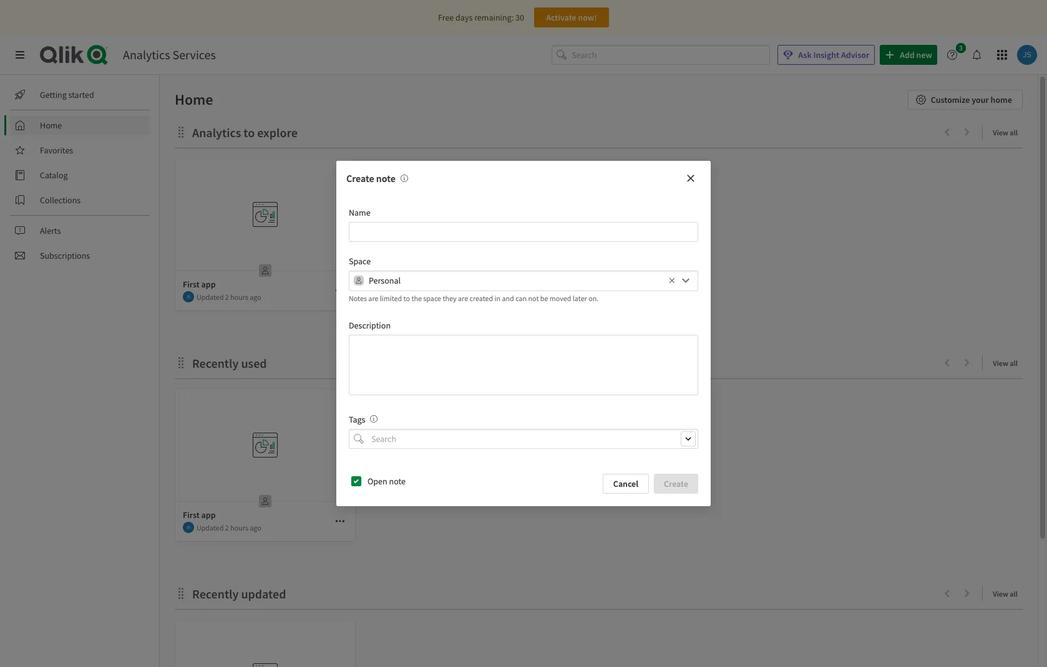 Task type: describe. For each thing, give the bounding box(es) containing it.
ask
[[798, 49, 812, 61]]

to inside create note 'dialog'
[[404, 294, 410, 303]]

first app for recently used
[[183, 510, 216, 521]]

jacob simon image for recently used
[[183, 522, 194, 534]]

tags
[[349, 414, 365, 425]]

2 are from the left
[[458, 294, 468, 303]]

favorites link
[[10, 140, 150, 160]]

analytics for analytics services
[[123, 47, 170, 62]]

move collection image for analytics to explore
[[175, 126, 187, 138]]

alerts link
[[10, 221, 150, 241]]

moved
[[550, 294, 571, 303]]

free
[[438, 12, 454, 23]]

hours for recently
[[230, 523, 248, 533]]

collections
[[40, 195, 81, 206]]

subscriptions
[[40, 250, 90, 262]]

ago for to
[[250, 292, 261, 302]]

view all for analytics to explore
[[993, 128, 1018, 137]]

view all link for recently used
[[993, 355, 1023, 371]]

subscriptions link
[[10, 246, 150, 266]]

catalog link
[[10, 165, 150, 185]]

view for recently used
[[993, 359, 1009, 368]]

name
[[349, 207, 371, 218]]

view for recently updated
[[993, 590, 1009, 599]]

be
[[540, 294, 548, 303]]

activate now!
[[546, 12, 597, 23]]

now!
[[578, 12, 597, 23]]

on.
[[589, 294, 599, 303]]

record and discuss insights with others using notes image
[[401, 175, 408, 182]]

home
[[991, 94, 1012, 105]]

app for analytics to explore
[[201, 279, 216, 290]]

activate
[[546, 12, 576, 23]]

notes
[[349, 294, 367, 303]]

the
[[412, 294, 422, 303]]

recently updated link
[[192, 587, 291, 602]]

notes are limited to the space they are created in and can not be moved later on.
[[349, 294, 599, 303]]

insight
[[814, 49, 840, 61]]

explore
[[257, 125, 298, 140]]

activate now! link
[[534, 7, 609, 27]]

space
[[349, 256, 371, 267]]

recently for recently updated
[[192, 587, 239, 602]]

updated 2 hours ago for analytics
[[197, 292, 261, 302]]

and
[[502, 294, 514, 303]]

getting
[[40, 89, 67, 100]]

create
[[346, 172, 374, 185]]

home main content
[[155, 75, 1047, 668]]

customize your home button
[[908, 90, 1023, 110]]

customize your home
[[931, 94, 1012, 105]]

open
[[368, 476, 387, 488]]

open note
[[368, 476, 406, 488]]

cancel
[[613, 479, 638, 490]]

analytics to explore
[[192, 125, 298, 140]]

used
[[241, 356, 267, 371]]

Description text field
[[349, 335, 698, 395]]

note for create note
[[376, 172, 396, 185]]

close sidebar menu image
[[15, 50, 25, 60]]

updated for analytics to explore
[[197, 292, 224, 302]]

started
[[68, 89, 94, 100]]

start typing a tag name. select an existing tag or create a new tag by pressing enter or comma. press backspace to remove a tag. image
[[370, 415, 378, 423]]

move collection image for recently used
[[175, 357, 187, 369]]

description
[[349, 320, 391, 331]]

view all for recently used
[[993, 359, 1018, 368]]

ago for used
[[250, 523, 261, 533]]

space
[[423, 294, 441, 303]]

Search text field
[[572, 45, 770, 65]]

view all for recently updated
[[993, 590, 1018, 599]]

start typing a tag name. select an existing tag or create a new tag by pressing enter or comma. press backspace to remove a tag. tooltip
[[365, 414, 378, 425]]

Space text field
[[369, 271, 666, 291]]

navigation pane element
[[0, 80, 159, 271]]

updated 2 hours ago for recently
[[197, 523, 261, 533]]

create note
[[346, 172, 396, 185]]

services
[[173, 47, 216, 62]]

later
[[573, 294, 587, 303]]

ask insight advisor
[[798, 49, 870, 61]]

to inside home main content
[[244, 125, 255, 140]]

analytics services
[[123, 47, 216, 62]]

limited
[[380, 294, 402, 303]]

30
[[516, 12, 524, 23]]

updated
[[241, 587, 286, 602]]



Task type: vqa. For each thing, say whether or not it's contained in the screenshot.
Home MAIN CONTENT
yes



Task type: locate. For each thing, give the bounding box(es) containing it.
0 vertical spatial 2
[[225, 292, 229, 302]]

0 vertical spatial hours
[[230, 292, 248, 302]]

view
[[993, 128, 1009, 137], [993, 359, 1009, 368], [993, 590, 1009, 599]]

2 jacob simon element from the top
[[183, 522, 194, 534]]

2 ago from the top
[[250, 523, 261, 533]]

0 vertical spatial first
[[183, 279, 200, 290]]

0 vertical spatial personal element
[[255, 261, 275, 281]]

1 hours from the top
[[230, 292, 248, 302]]

created
[[470, 294, 493, 303]]

jacob simon element
[[183, 291, 194, 303], [183, 522, 194, 534]]

2 vertical spatial move collection image
[[175, 588, 187, 600]]

to
[[244, 125, 255, 140], [404, 294, 410, 303]]

can
[[516, 294, 527, 303]]

1 horizontal spatial to
[[404, 294, 410, 303]]

0 vertical spatial updated
[[197, 292, 224, 302]]

1 vertical spatial note
[[389, 476, 406, 488]]

3 view all from the top
[[993, 590, 1018, 599]]

1 vertical spatial first
[[183, 510, 200, 521]]

1 view all from the top
[[993, 128, 1018, 137]]

0 horizontal spatial are
[[368, 294, 378, 303]]

2 for analytics
[[225, 292, 229, 302]]

0 vertical spatial recently
[[192, 356, 239, 371]]

1 app from the top
[[201, 279, 216, 290]]

first app
[[183, 279, 216, 290], [183, 510, 216, 521]]

first for recently used
[[183, 510, 200, 521]]

personal element for to
[[255, 261, 275, 281]]

view all link for recently updated
[[993, 586, 1023, 602]]

1 vertical spatial all
[[1010, 359, 1018, 368]]

recently updated
[[192, 587, 286, 602]]

note right open
[[389, 476, 406, 488]]

jacob simon element for analytics to explore
[[183, 291, 194, 303]]

jacob simon image for analytics to explore
[[183, 291, 194, 303]]

1 vertical spatial view all
[[993, 359, 1018, 368]]

1 first from the top
[[183, 279, 200, 290]]

1 vertical spatial move collection image
[[175, 357, 187, 369]]

2 view all link from the top
[[993, 355, 1023, 371]]

0 vertical spatial view
[[993, 128, 1009, 137]]

2 view all from the top
[[993, 359, 1018, 368]]

0 horizontal spatial to
[[244, 125, 255, 140]]

view all
[[993, 128, 1018, 137], [993, 359, 1018, 368], [993, 590, 1018, 599]]

home inside "link"
[[40, 120, 62, 131]]

are right notes
[[368, 294, 378, 303]]

home up favorites
[[40, 120, 62, 131]]

days
[[456, 12, 473, 23]]

3 view from the top
[[993, 590, 1009, 599]]

2 vertical spatial view
[[993, 590, 1009, 599]]

0 vertical spatial analytics
[[123, 47, 170, 62]]

1 vertical spatial recently
[[192, 587, 239, 602]]

recently left used
[[192, 356, 239, 371]]

2 app from the top
[[201, 510, 216, 521]]

view all link
[[993, 124, 1023, 140], [993, 355, 1023, 371], [993, 586, 1023, 602]]

1 vertical spatial hours
[[230, 523, 248, 533]]

1 horizontal spatial analytics
[[192, 125, 241, 140]]

hours
[[230, 292, 248, 302], [230, 523, 248, 533]]

0 vertical spatial ago
[[250, 292, 261, 302]]

recently for recently used
[[192, 356, 239, 371]]

0 vertical spatial updated 2 hours ago
[[197, 292, 261, 302]]

search element
[[354, 434, 364, 444]]

personal element
[[255, 261, 275, 281], [255, 492, 275, 512]]

note for open note
[[389, 476, 406, 488]]

1 2 from the top
[[225, 292, 229, 302]]

0 vertical spatial jacob simon element
[[183, 291, 194, 303]]

1 jacob simon image from the top
[[183, 291, 194, 303]]

0 vertical spatial note
[[376, 172, 396, 185]]

analytics services element
[[123, 47, 216, 62]]

in
[[495, 294, 501, 303]]

favorites
[[40, 145, 73, 156]]

move collection image for recently updated
[[175, 588, 187, 600]]

analytics left explore
[[192, 125, 241, 140]]

1 all from the top
[[1010, 128, 1018, 137]]

1 personal element from the top
[[255, 261, 275, 281]]

they
[[443, 294, 457, 303]]

collections link
[[10, 190, 150, 210]]

updated 2 hours ago
[[197, 292, 261, 302], [197, 523, 261, 533]]

note left record and discuss insights with others using notes icon
[[376, 172, 396, 185]]

2 first from the top
[[183, 510, 200, 521]]

2 updated 2 hours ago from the top
[[197, 523, 261, 533]]

app for recently used
[[201, 510, 216, 521]]

0 vertical spatial to
[[244, 125, 255, 140]]

analytics inside home main content
[[192, 125, 241, 140]]

all for analytics to explore
[[1010, 128, 1018, 137]]

recently
[[192, 356, 239, 371], [192, 587, 239, 602]]

2 all from the top
[[1010, 359, 1018, 368]]

1 vertical spatial jacob simon element
[[183, 522, 194, 534]]

to left explore
[[244, 125, 255, 140]]

2 updated from the top
[[197, 523, 224, 533]]

1 vertical spatial updated 2 hours ago
[[197, 523, 261, 533]]

recently used link
[[192, 356, 272, 371]]

0 vertical spatial app
[[201, 279, 216, 290]]

1 vertical spatial analytics
[[192, 125, 241, 140]]

analytics to explore link
[[192, 125, 303, 140]]

1 view all link from the top
[[993, 124, 1023, 140]]

1 horizontal spatial home
[[175, 90, 213, 109]]

view all link for analytics to explore
[[993, 124, 1023, 140]]

searchbar element
[[552, 45, 770, 65]]

2 vertical spatial view all link
[[993, 586, 1023, 602]]

getting started link
[[10, 85, 150, 105]]

1 are from the left
[[368, 294, 378, 303]]

2 view from the top
[[993, 359, 1009, 368]]

analytics left services
[[123, 47, 170, 62]]

1 vertical spatial view all link
[[993, 355, 1023, 371]]

are
[[368, 294, 378, 303], [458, 294, 468, 303]]

updated for recently used
[[197, 523, 224, 533]]

create note dialog
[[336, 161, 711, 507]]

0 vertical spatial view all link
[[993, 124, 1023, 140]]

2 vertical spatial view all
[[993, 590, 1018, 599]]

2 hours from the top
[[230, 523, 248, 533]]

1 updated 2 hours ago from the top
[[197, 292, 261, 302]]

1 vertical spatial 2
[[225, 523, 229, 533]]

free days remaining: 30
[[438, 12, 524, 23]]

personal element for used
[[255, 492, 275, 512]]

0 horizontal spatial home
[[40, 120, 62, 131]]

note
[[376, 172, 396, 185], [389, 476, 406, 488]]

1 ago from the top
[[250, 292, 261, 302]]

0 vertical spatial all
[[1010, 128, 1018, 137]]

to left the
[[404, 294, 410, 303]]

analytics for analytics to explore
[[192, 125, 241, 140]]

home
[[175, 90, 213, 109], [40, 120, 62, 131]]

analytics
[[123, 47, 170, 62], [192, 125, 241, 140]]

remaining:
[[474, 12, 514, 23]]

jacob simon image
[[183, 291, 194, 303], [183, 522, 194, 534]]

3 view all link from the top
[[993, 586, 1023, 602]]

app
[[201, 279, 216, 290], [201, 510, 216, 521]]

1 vertical spatial view
[[993, 359, 1009, 368]]

alerts
[[40, 225, 61, 237]]

None field
[[349, 429, 698, 449]]

1 vertical spatial to
[[404, 294, 410, 303]]

hours for analytics
[[230, 292, 248, 302]]

Name text field
[[349, 222, 698, 242]]

1 vertical spatial app
[[201, 510, 216, 521]]

1 vertical spatial personal element
[[255, 492, 275, 512]]

first app for analytics to explore
[[183, 279, 216, 290]]

2 vertical spatial all
[[1010, 590, 1018, 599]]

record and discuss insights with others using notes tooltip
[[396, 172, 408, 185]]

view for analytics to explore
[[993, 128, 1009, 137]]

1 vertical spatial ago
[[250, 523, 261, 533]]

home down services
[[175, 90, 213, 109]]

1 vertical spatial first app
[[183, 510, 216, 521]]

1 view from the top
[[993, 128, 1009, 137]]

2 2 from the top
[[225, 523, 229, 533]]

move collection image
[[175, 126, 187, 138], [175, 357, 187, 369], [175, 588, 187, 600]]

are right the they
[[458, 294, 468, 303]]

1 updated from the top
[[197, 292, 224, 302]]

first for analytics to explore
[[183, 279, 200, 290]]

none field inside create note 'dialog'
[[349, 429, 698, 449]]

home inside main content
[[175, 90, 213, 109]]

0 vertical spatial view all
[[993, 128, 1018, 137]]

customize
[[931, 94, 970, 105]]

not
[[528, 294, 539, 303]]

1 vertical spatial updated
[[197, 523, 224, 533]]

your
[[972, 94, 989, 105]]

2
[[225, 292, 229, 302], [225, 523, 229, 533]]

2 jacob simon image from the top
[[183, 522, 194, 534]]

0 vertical spatial first app
[[183, 279, 216, 290]]

1 vertical spatial jacob simon image
[[183, 522, 194, 534]]

0 vertical spatial jacob simon image
[[183, 291, 194, 303]]

advisor
[[841, 49, 870, 61]]

cancel button
[[603, 474, 649, 494]]

1 horizontal spatial are
[[458, 294, 468, 303]]

recently used
[[192, 356, 267, 371]]

1 vertical spatial home
[[40, 120, 62, 131]]

0 vertical spatial home
[[175, 90, 213, 109]]

2 personal element from the top
[[255, 492, 275, 512]]

search image
[[354, 434, 364, 444]]

updated
[[197, 292, 224, 302], [197, 523, 224, 533]]

0 vertical spatial move collection image
[[175, 126, 187, 138]]

getting started
[[40, 89, 94, 100]]

1 first app from the top
[[183, 279, 216, 290]]

first
[[183, 279, 200, 290], [183, 510, 200, 521]]

2 first app from the top
[[183, 510, 216, 521]]

home link
[[10, 115, 150, 135]]

Search text field
[[369, 429, 698, 449]]

2 for recently
[[225, 523, 229, 533]]

1 jacob simon element from the top
[[183, 291, 194, 303]]

recently left updated
[[192, 587, 239, 602]]

catalog
[[40, 170, 68, 181]]

jacob simon element for recently used
[[183, 522, 194, 534]]

all
[[1010, 128, 1018, 137], [1010, 359, 1018, 368], [1010, 590, 1018, 599]]

ask insight advisor button
[[778, 45, 875, 65]]

3 all from the top
[[1010, 590, 1018, 599]]

all for recently used
[[1010, 359, 1018, 368]]

ago
[[250, 292, 261, 302], [250, 523, 261, 533]]

0 horizontal spatial analytics
[[123, 47, 170, 62]]

all for recently updated
[[1010, 590, 1018, 599]]



